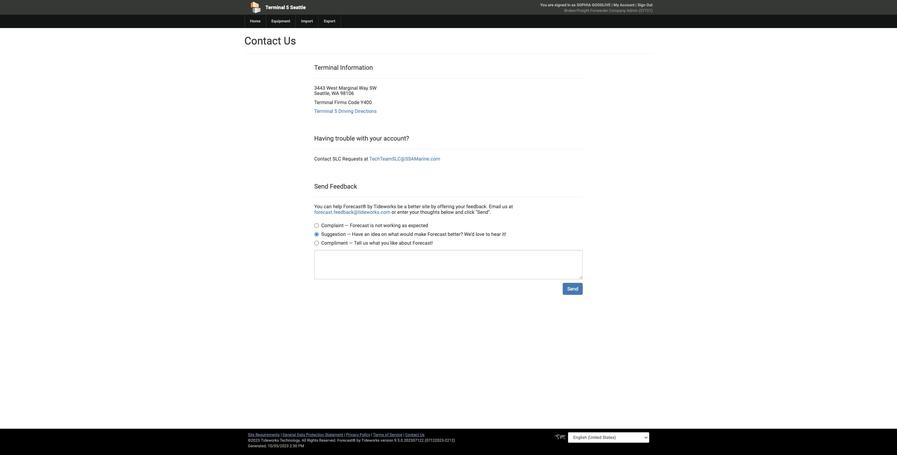 Task type: vqa. For each thing, say whether or not it's contained in the screenshot.
Cut
no



Task type: locate. For each thing, give the bounding box(es) containing it.
us down equipment link
[[284, 35, 296, 47]]

export
[[324, 19, 336, 23]]

0 vertical spatial us
[[284, 35, 296, 47]]

us up 9.5.0.202307122
[[420, 433, 425, 437]]

tideworks left be
[[374, 204, 396, 209]]

1 horizontal spatial what
[[388, 231, 399, 237]]

0 vertical spatial forecast
[[350, 223, 369, 228]]

5 left seattle
[[286, 5, 289, 10]]

0 horizontal spatial at
[[364, 156, 368, 162]]

export link
[[318, 15, 341, 28]]

— left tell at the bottom of the page
[[349, 240, 353, 246]]

forecast® down privacy
[[337, 438, 356, 443]]

by down privacy policy link on the left bottom of the page
[[357, 438, 361, 443]]

forecast® right "help"
[[344, 204, 366, 209]]

0 horizontal spatial by
[[357, 438, 361, 443]]

west
[[327, 85, 338, 91]]

1 horizontal spatial you
[[541, 3, 547, 7]]

my
[[614, 3, 619, 7]]

forecast right make
[[428, 231, 447, 237]]

1 horizontal spatial us
[[420, 433, 425, 437]]

0 vertical spatial contact
[[245, 35, 281, 47]]

terminal 5 driving directions link
[[314, 108, 377, 114]]

1 vertical spatial what
[[370, 240, 380, 246]]

all
[[302, 438, 306, 443]]

at right requests at the left of page
[[364, 156, 368, 162]]

slc
[[333, 156, 341, 162]]

1 vertical spatial you
[[314, 204, 323, 209]]

contact left the slc
[[314, 156, 332, 162]]

help
[[333, 204, 342, 209]]

be
[[398, 204, 403, 209]]

you can help forecast® by tideworks be a better site by offering your feedback. email us at forecast.feedback@tideworks.com or enter your thoughts below and click "send".
[[314, 204, 513, 215]]

suggestion
[[321, 231, 346, 237]]

compliment
[[321, 240, 348, 246]]

1 horizontal spatial contact
[[314, 156, 332, 162]]

general
[[283, 433, 296, 437]]

you inside the you are signed in as sophia goodlive | my account | sign out broker/freight forwarder company admin (57721)
[[541, 3, 547, 7]]

home link
[[245, 15, 266, 28]]

0 horizontal spatial us
[[363, 240, 368, 246]]

company
[[609, 8, 626, 13]]

about
[[399, 240, 412, 246]]

0 horizontal spatial forecast
[[350, 223, 369, 228]]

us
[[502, 204, 508, 209], [363, 240, 368, 246]]

| right policy
[[371, 433, 372, 437]]

forecast.feedback@tideworks.com link
[[314, 209, 391, 215]]

1 vertical spatial us
[[363, 240, 368, 246]]

1 vertical spatial contact
[[314, 156, 332, 162]]

your right with
[[370, 135, 382, 142]]

as up would
[[402, 223, 407, 228]]

1 vertical spatial forecast®
[[337, 438, 356, 443]]

rights
[[307, 438, 318, 443]]

5 down firms
[[335, 108, 337, 114]]

— for forecast
[[345, 223, 349, 228]]

enter
[[397, 209, 409, 215]]

expected
[[409, 223, 428, 228]]

contact slc requests at techteamslc@ssamarine.com
[[314, 156, 440, 162]]

driving
[[339, 108, 354, 114]]

terms
[[373, 433, 384, 437]]

sign
[[638, 3, 646, 7]]

— for have
[[347, 231, 351, 237]]

2 vertical spatial contact
[[405, 433, 419, 437]]

0 vertical spatial us
[[502, 204, 508, 209]]

contact up 9.5.0.202307122
[[405, 433, 419, 437]]

— right complaint
[[345, 223, 349, 228]]

what up 'like'
[[388, 231, 399, 237]]

of
[[385, 433, 389, 437]]

None radio
[[314, 223, 319, 228]]

forwarder
[[591, 8, 608, 13]]

suggestion — have an idea on what would make forecast better? we'd love to hear it!
[[321, 231, 507, 237]]

— for tell
[[349, 240, 353, 246]]

forecast® inside site requirements | general data protection statement | privacy policy | terms of service | contact us ©2023 tideworks technology. all rights reserved. forecast® by tideworks version 9.5.0.202307122 (07122023-2212) generated: 10/05/2023 2:30 pm
[[337, 438, 356, 443]]

0 horizontal spatial send
[[314, 183, 329, 190]]

working
[[384, 223, 401, 228]]

0 horizontal spatial what
[[370, 240, 380, 246]]

complaint — forecast is not working as expected
[[321, 223, 428, 228]]

1 horizontal spatial by
[[368, 204, 373, 209]]

my account link
[[614, 3, 635, 7]]

1 horizontal spatial your
[[410, 209, 419, 215]]

0 vertical spatial send
[[314, 183, 329, 190]]

—
[[345, 223, 349, 228], [347, 231, 351, 237], [349, 240, 353, 246]]

import link
[[296, 15, 318, 28]]

generated:
[[248, 444, 267, 448]]

wa
[[332, 91, 339, 96]]

1 vertical spatial send
[[568, 286, 579, 292]]

| left sign
[[636, 3, 637, 7]]

1 horizontal spatial us
[[502, 204, 508, 209]]

terminal
[[266, 5, 285, 10], [314, 64, 339, 71], [314, 99, 333, 105], [314, 108, 333, 114]]

your
[[370, 135, 382, 142], [456, 204, 465, 209], [410, 209, 419, 215]]

like
[[390, 240, 398, 246]]

us inside site requirements | general data protection statement | privacy policy | terms of service | contact us ©2023 tideworks technology. all rights reserved. forecast® by tideworks version 9.5.0.202307122 (07122023-2212) generated: 10/05/2023 2:30 pm
[[420, 433, 425, 437]]

sw
[[370, 85, 377, 91]]

you left are
[[541, 3, 547, 7]]

1 horizontal spatial send
[[568, 286, 579, 292]]

love
[[476, 231, 485, 237]]

0 horizontal spatial contact
[[245, 35, 281, 47]]

1 vertical spatial as
[[402, 223, 407, 228]]

0 vertical spatial tideworks
[[374, 204, 396, 209]]

forecast up have
[[350, 223, 369, 228]]

— left have
[[347, 231, 351, 237]]

1 horizontal spatial 5
[[335, 108, 337, 114]]

2 horizontal spatial contact
[[405, 433, 419, 437]]

you inside you can help forecast® by tideworks be a better site by offering your feedback. email us at forecast.feedback@tideworks.com or enter your thoughts below and click "send".
[[314, 204, 323, 209]]

are
[[548, 3, 554, 7]]

tideworks inside site requirements | general data protection statement | privacy policy | terms of service | contact us ©2023 tideworks technology. all rights reserved. forecast® by tideworks version 9.5.0.202307122 (07122023-2212) generated: 10/05/2023 2:30 pm
[[362, 438, 380, 443]]

directions
[[355, 108, 377, 114]]

at right email
[[509, 204, 513, 209]]

98106
[[340, 91, 354, 96]]

us right tell at the bottom of the page
[[363, 240, 368, 246]]

0 vertical spatial forecast®
[[344, 204, 366, 209]]

send inside send button
[[568, 286, 579, 292]]

us inside you can help forecast® by tideworks be a better site by offering your feedback. email us at forecast.feedback@tideworks.com or enter your thoughts below and click "send".
[[502, 204, 508, 209]]

2 horizontal spatial your
[[456, 204, 465, 209]]

0 vertical spatial —
[[345, 223, 349, 228]]

1 vertical spatial us
[[420, 433, 425, 437]]

send for send
[[568, 286, 579, 292]]

better
[[408, 204, 421, 209]]

| left my
[[612, 3, 613, 7]]

is
[[370, 223, 374, 228]]

1 vertical spatial tideworks
[[362, 438, 380, 443]]

sign out link
[[638, 3, 653, 7]]

by inside site requirements | general data protection statement | privacy policy | terms of service | contact us ©2023 tideworks technology. all rights reserved. forecast® by tideworks version 9.5.0.202307122 (07122023-2212) generated: 10/05/2023 2:30 pm
[[357, 438, 361, 443]]

you
[[541, 3, 547, 7], [314, 204, 323, 209]]

your right below
[[456, 204, 465, 209]]

you for you are signed in as sophia goodlive | my account | sign out broker/freight forwarder company admin (57721)
[[541, 3, 547, 7]]

equipment link
[[266, 15, 296, 28]]

0 vertical spatial 5
[[286, 5, 289, 10]]

1 vertical spatial —
[[347, 231, 351, 237]]

1 horizontal spatial at
[[509, 204, 513, 209]]

send button
[[563, 283, 583, 295]]

site requirements | general data protection statement | privacy policy | terms of service | contact us ©2023 tideworks technology. all rights reserved. forecast® by tideworks version 9.5.0.202307122 (07122023-2212) generated: 10/05/2023 2:30 pm
[[248, 433, 455, 448]]

contact down home link
[[245, 35, 281, 47]]

0 vertical spatial what
[[388, 231, 399, 237]]

what
[[388, 231, 399, 237], [370, 240, 380, 246]]

tideworks
[[374, 204, 396, 209], [362, 438, 380, 443]]

it!
[[502, 231, 507, 237]]

contact for contact slc requests at techteamslc@ssamarine.com
[[314, 156, 332, 162]]

technology.
[[280, 438, 301, 443]]

0 horizontal spatial your
[[370, 135, 382, 142]]

compliment — tell us what you like about forecast!
[[321, 240, 433, 246]]

| up 9.5.0.202307122
[[404, 433, 405, 437]]

tideworks down policy
[[362, 438, 380, 443]]

by up 'is'
[[368, 204, 373, 209]]

you left can
[[314, 204, 323, 209]]

your right a
[[410, 209, 419, 215]]

None text field
[[314, 250, 583, 279]]

contact inside site requirements | general data protection statement | privacy policy | terms of service | contact us ©2023 tideworks technology. all rights reserved. forecast® by tideworks version 9.5.0.202307122 (07122023-2212) generated: 10/05/2023 2:30 pm
[[405, 433, 419, 437]]

0 horizontal spatial you
[[314, 204, 323, 209]]

(57721)
[[639, 8, 653, 13]]

terminal information
[[314, 64, 373, 71]]

1 vertical spatial forecast
[[428, 231, 447, 237]]

send for send feedback
[[314, 183, 329, 190]]

0 vertical spatial as
[[572, 3, 576, 7]]

0 vertical spatial you
[[541, 3, 547, 7]]

9.5.0.202307122
[[394, 438, 424, 443]]

forecast
[[350, 223, 369, 228], [428, 231, 447, 237]]

1 vertical spatial at
[[509, 204, 513, 209]]

1 vertical spatial 5
[[335, 108, 337, 114]]

what down idea
[[370, 240, 380, 246]]

click
[[465, 209, 475, 215]]

2212)
[[445, 438, 455, 443]]

None radio
[[314, 232, 319, 237], [314, 241, 319, 245], [314, 232, 319, 237], [314, 241, 319, 245]]

below
[[441, 209, 454, 215]]

broker/freight
[[565, 8, 590, 13]]

2 vertical spatial —
[[349, 240, 353, 246]]

1 horizontal spatial as
[[572, 3, 576, 7]]

tell
[[354, 240, 362, 246]]

as right in
[[572, 3, 576, 7]]

forecast.feedback@tideworks.com
[[314, 209, 391, 215]]

data
[[297, 433, 305, 437]]

us right email
[[502, 204, 508, 209]]

by right site
[[431, 204, 436, 209]]



Task type: describe. For each thing, give the bounding box(es) containing it.
3443
[[314, 85, 325, 91]]

privacy policy link
[[346, 433, 370, 437]]

or
[[392, 209, 396, 215]]

sophia
[[577, 3, 591, 7]]

2:30
[[290, 444, 297, 448]]

general data protection statement link
[[283, 433, 343, 437]]

as inside the you are signed in as sophia goodlive | my account | sign out broker/freight forwarder company admin (57721)
[[572, 3, 576, 7]]

terminal 5 seattle link
[[245, 0, 409, 15]]

terminal 5 seattle
[[266, 5, 306, 10]]

have
[[352, 231, 363, 237]]

requirements
[[256, 433, 280, 437]]

with
[[357, 135, 368, 142]]

policy
[[360, 433, 370, 437]]

at inside you can help forecast® by tideworks be a better site by offering your feedback. email us at forecast.feedback@tideworks.com or enter your thoughts below and click "send".
[[509, 204, 513, 209]]

better?
[[448, 231, 463, 237]]

service
[[390, 433, 403, 437]]

not
[[375, 223, 382, 228]]

contact for contact us
[[245, 35, 281, 47]]

thoughts
[[421, 209, 440, 215]]

©2023 tideworks
[[248, 438, 279, 443]]

an
[[365, 231, 370, 237]]

0 horizontal spatial us
[[284, 35, 296, 47]]

version
[[381, 438, 393, 443]]

protection
[[306, 433, 324, 437]]

way
[[359, 85, 368, 91]]

email
[[489, 204, 501, 209]]

can
[[324, 204, 332, 209]]

complaint
[[321, 223, 344, 228]]

having
[[314, 135, 334, 142]]

techteamslc@ssamarine.com
[[370, 156, 440, 162]]

goodlive
[[592, 3, 611, 7]]

feedback
[[330, 183, 357, 190]]

| left privacy
[[344, 433, 345, 437]]

forecast!
[[413, 240, 433, 246]]

requests
[[343, 156, 363, 162]]

forecast® inside you can help forecast® by tideworks be a better site by offering your feedback. email us at forecast.feedback@tideworks.com or enter your thoughts below and click "send".
[[344, 204, 366, 209]]

marginal
[[339, 85, 358, 91]]

home
[[250, 19, 261, 23]]

make
[[415, 231, 427, 237]]

would
[[400, 231, 413, 237]]

pm
[[298, 444, 304, 448]]

10/05/2023
[[268, 444, 289, 448]]

equipment
[[272, 19, 290, 23]]

import
[[301, 19, 313, 23]]

site
[[248, 433, 255, 437]]

contact us
[[245, 35, 296, 47]]

we'd
[[464, 231, 475, 237]]

5 inside 3443 west marginal way sw seattle, wa 98106 terminal firms code y400 terminal 5 driving directions
[[335, 108, 337, 114]]

privacy
[[346, 433, 359, 437]]

in
[[568, 3, 571, 7]]

seattle
[[290, 5, 306, 10]]

1 horizontal spatial forecast
[[428, 231, 447, 237]]

send feedback
[[314, 183, 357, 190]]

seattle,
[[314, 91, 331, 96]]

reserved.
[[319, 438, 336, 443]]

idea
[[371, 231, 380, 237]]

you
[[381, 240, 389, 246]]

tideworks inside you can help forecast® by tideworks be a better site by offering your feedback. email us at forecast.feedback@tideworks.com or enter your thoughts below and click "send".
[[374, 204, 396, 209]]

trouble
[[335, 135, 355, 142]]

information
[[340, 64, 373, 71]]

0 horizontal spatial as
[[402, 223, 407, 228]]

0 vertical spatial at
[[364, 156, 368, 162]]

and
[[455, 209, 464, 215]]

0 horizontal spatial 5
[[286, 5, 289, 10]]

| left general on the bottom of the page
[[281, 433, 282, 437]]

signed
[[555, 3, 567, 7]]

(07122023-
[[425, 438, 445, 443]]

site
[[422, 204, 430, 209]]

on
[[382, 231, 387, 237]]

account?
[[384, 135, 409, 142]]

feedback.
[[467, 204, 488, 209]]

to
[[486, 231, 490, 237]]

2 horizontal spatial by
[[431, 204, 436, 209]]

offering
[[438, 204, 455, 209]]

having trouble with your account?
[[314, 135, 409, 142]]

terms of service link
[[373, 433, 403, 437]]

"send".
[[476, 209, 491, 215]]

y400
[[361, 99, 372, 105]]

3443 west marginal way sw seattle, wa 98106 terminal firms code y400 terminal 5 driving directions
[[314, 85, 377, 114]]

account
[[620, 3, 635, 7]]

you for you can help forecast® by tideworks be a better site by offering your feedback. email us at forecast.feedback@tideworks.com or enter your thoughts below and click "send".
[[314, 204, 323, 209]]

statement
[[325, 433, 343, 437]]



